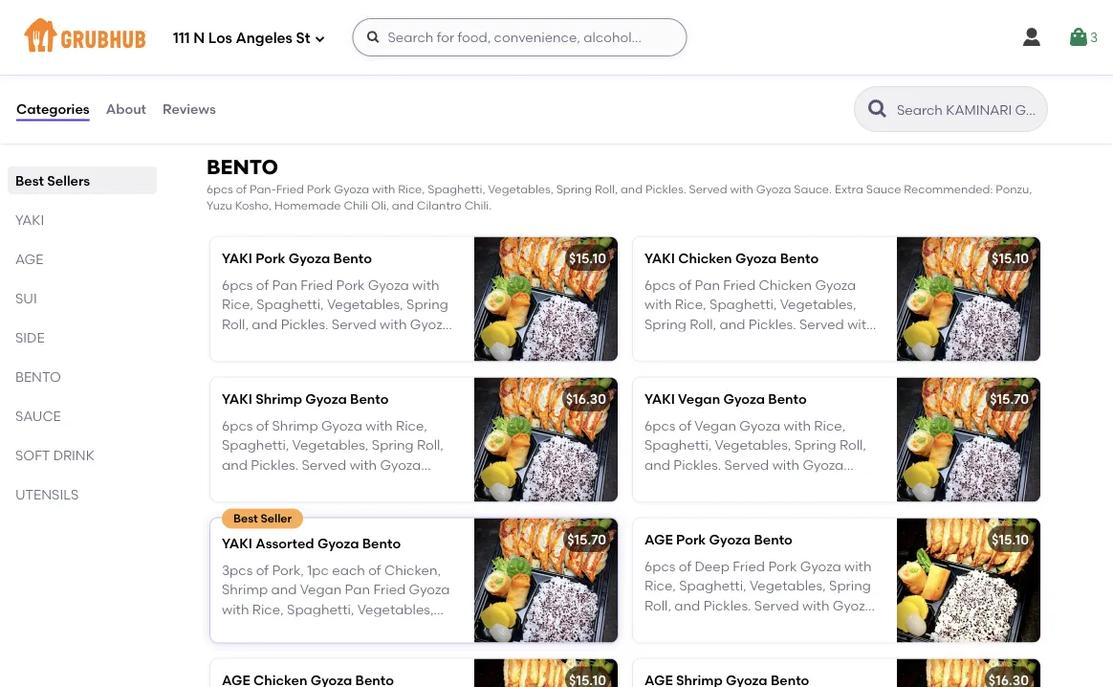 Task type: locate. For each thing, give the bounding box(es) containing it.
sui
[[15, 290, 37, 306]]

0 vertical spatial best
[[15, 172, 44, 189]]

1 horizontal spatial best
[[234, 512, 258, 526]]

yaki
[[15, 212, 44, 228], [222, 250, 253, 266], [645, 250, 676, 266], [222, 391, 253, 407], [645, 391, 676, 407], [222, 535, 253, 551]]

los
[[208, 30, 232, 47]]

1 horizontal spatial age
[[645, 531, 673, 548]]

bento
[[334, 250, 372, 266], [781, 250, 819, 266], [350, 391, 389, 407], [769, 391, 807, 407], [755, 531, 793, 548], [362, 535, 401, 551]]

best sellers
[[15, 172, 90, 189]]

best
[[15, 172, 44, 189], [234, 512, 258, 526]]

search icon image
[[867, 98, 890, 121]]

yaki assorted gyoza bento image
[[475, 518, 618, 643]]

svg image
[[1068, 26, 1091, 49], [366, 30, 381, 45], [582, 79, 605, 102]]

soft
[[15, 447, 50, 463]]

bento for yaki shrimp gyoza bento
[[350, 391, 389, 407]]

vegetables,
[[488, 182, 554, 196]]

gyoza for yaki shrimp gyoza bento
[[306, 391, 347, 407]]

1 vertical spatial best
[[234, 512, 258, 526]]

age pork gyoza bento
[[645, 531, 793, 548]]

bento
[[207, 155, 279, 179], [15, 368, 61, 385]]

0 horizontal spatial bento
[[15, 368, 61, 385]]

sui tab
[[15, 288, 149, 308]]

1 vertical spatial age
[[645, 531, 673, 548]]

yaki for yaki chicken gyoza bento
[[645, 250, 676, 266]]

and
[[621, 182, 643, 196], [392, 198, 414, 212]]

2 horizontal spatial svg image
[[1068, 26, 1091, 49]]

1 vertical spatial bento
[[15, 368, 61, 385]]

sauce
[[867, 182, 902, 196]]

yaki left the chicken
[[645, 250, 676, 266]]

age for age
[[15, 251, 43, 267]]

and right roll,
[[621, 182, 643, 196]]

$15.70
[[991, 391, 1030, 407], [568, 531, 607, 548]]

roll,
[[595, 182, 618, 196]]

yaki assorted gyoza bento
[[222, 535, 401, 551]]

bento for yaki assorted gyoza bento
[[362, 535, 401, 551]]

1 horizontal spatial pork
[[307, 182, 332, 196]]

reviews
[[163, 101, 216, 117]]

bento 6pcs of pan-fried pork gyoza with rice, spaghetti, vegetables, spring roll, and pickles. served with gyoza sauce.  extra sauce recommended: ponzu, yuzu kosho, homemade chili oli, and cilantro chili.
[[207, 155, 1033, 212]]

0 vertical spatial bento
[[207, 155, 279, 179]]

2 with from the left
[[731, 182, 754, 196]]

$15.10 for yaki chicken gyoza bento
[[993, 250, 1030, 266]]

0 horizontal spatial svg image
[[314, 33, 326, 45]]

yaki for yaki pork gyoza bento
[[222, 250, 253, 266]]

yaki for yaki assorted gyoza bento
[[222, 535, 253, 551]]

bento up of
[[207, 155, 279, 179]]

yaki down kosho, on the left of page
[[222, 250, 253, 266]]

bento inside bento 6pcs of pan-fried pork gyoza with rice, spaghetti, vegetables, spring roll, and pickles. served with gyoza sauce.  extra sauce recommended: ponzu, yuzu kosho, homemade chili oli, and cilantro chili.
[[207, 155, 279, 179]]

1 vertical spatial pork
[[256, 250, 286, 266]]

Search for food, convenience, alcohol... search field
[[353, 18, 688, 56]]

2 horizontal spatial pork
[[677, 531, 707, 548]]

with up oli,
[[372, 182, 396, 196]]

0 vertical spatial $15.70
[[991, 391, 1030, 407]]

0 vertical spatial pork
[[307, 182, 332, 196]]

0 horizontal spatial age
[[15, 251, 43, 267]]

utensils tab
[[15, 484, 149, 504]]

yaki left shrimp
[[222, 391, 253, 407]]

extra
[[835, 182, 864, 196]]

1 vertical spatial and
[[392, 198, 414, 212]]

best left sellers
[[15, 172, 44, 189]]

2 vertical spatial pork
[[677, 531, 707, 548]]

edamame
[[222, 42, 290, 59]]

3 button
[[1068, 20, 1099, 55]]

with right served
[[731, 182, 754, 196]]

with
[[372, 182, 396, 196], [731, 182, 754, 196]]

bento for yaki chicken gyoza bento
[[781, 250, 819, 266]]

0 vertical spatial and
[[621, 182, 643, 196]]

bento for bento 6pcs of pan-fried pork gyoza with rice, spaghetti, vegetables, spring roll, and pickles. served with gyoza sauce.  extra sauce recommended: ponzu, yuzu kosho, homemade chili oli, and cilantro chili.
[[207, 155, 279, 179]]

0 vertical spatial age
[[15, 251, 43, 267]]

kosho,
[[235, 198, 272, 212]]

main navigation navigation
[[0, 0, 1114, 75]]

yaki for yaki vegan gyoza bento
[[645, 391, 676, 407]]

and down 'rice,'
[[392, 198, 414, 212]]

categories button
[[15, 75, 91, 144]]

yaki down best sellers
[[15, 212, 44, 228]]

1 horizontal spatial svg image
[[1021, 26, 1044, 49]]

yaki chicken gyoza bento image
[[898, 237, 1041, 361]]

best for best seller
[[234, 512, 258, 526]]

1 horizontal spatial with
[[731, 182, 754, 196]]

bento for age pork gyoza bento
[[755, 531, 793, 548]]

gyoza
[[334, 182, 369, 196], [757, 182, 792, 196], [289, 250, 330, 266], [736, 250, 777, 266], [306, 391, 347, 407], [724, 391, 766, 407], [710, 531, 751, 548], [318, 535, 359, 551]]

yaki for yaki shrimp gyoza bento
[[222, 391, 253, 407]]

cilantro
[[417, 198, 462, 212]]

bento for yaki vegan gyoza bento
[[769, 391, 807, 407]]

3
[[1091, 29, 1099, 45]]

1 vertical spatial $15.70
[[568, 531, 607, 548]]

yuzu
[[207, 198, 232, 212]]

age pork gyoza bento image
[[898, 518, 1041, 643]]

bento inside bento tab
[[15, 368, 61, 385]]

shrimp
[[256, 391, 302, 407]]

bento for yaki pork gyoza bento
[[334, 250, 372, 266]]

best left seller
[[234, 512, 258, 526]]

pickles.
[[646, 182, 687, 196]]

spaghetti,
[[428, 182, 486, 196]]

111 n los angeles st
[[173, 30, 311, 47]]

pork
[[307, 182, 332, 196], [256, 250, 286, 266], [677, 531, 707, 548]]

drink
[[53, 447, 95, 463]]

fried
[[276, 182, 304, 196]]

$16.30
[[566, 391, 607, 407]]

svg image left 3 'button'
[[1021, 26, 1044, 49]]

best sellers tab
[[15, 170, 149, 190]]

age shrimp gyoza bento image
[[898, 659, 1041, 687]]

1 horizontal spatial $15.70
[[991, 391, 1030, 407]]

$4.20
[[571, 41, 606, 57]]

best for best sellers
[[15, 172, 44, 189]]

age inside tab
[[15, 251, 43, 267]]

0 horizontal spatial svg image
[[366, 30, 381, 45]]

rice,
[[398, 182, 425, 196]]

chili
[[344, 198, 369, 212]]

1 horizontal spatial bento
[[207, 155, 279, 179]]

gyoza for yaki pork gyoza bento
[[289, 250, 330, 266]]

yaki pork gyoza bento
[[222, 250, 372, 266]]

salted
[[222, 70, 264, 86]]

angeles
[[236, 30, 293, 47]]

gyoza for yaki chicken gyoza bento
[[736, 250, 777, 266]]

bento tab
[[15, 367, 149, 387]]

svg image inside 3 'button'
[[1068, 26, 1091, 49]]

0 horizontal spatial best
[[15, 172, 44, 189]]

$15.10
[[570, 250, 607, 266], [993, 250, 1030, 266], [993, 531, 1030, 548]]

bento up "sauce" on the left bottom
[[15, 368, 61, 385]]

best inside tab
[[15, 172, 44, 189]]

svg image right st
[[314, 33, 326, 45]]

0 horizontal spatial with
[[372, 182, 396, 196]]

yaki left vegan in the bottom right of the page
[[645, 391, 676, 407]]

1 horizontal spatial svg image
[[582, 79, 605, 102]]

0 horizontal spatial pork
[[256, 250, 286, 266]]

svg image
[[1021, 26, 1044, 49], [314, 33, 326, 45]]

yaki down best seller
[[222, 535, 253, 551]]

age
[[15, 251, 43, 267], [645, 531, 673, 548]]

pork inside bento 6pcs of pan-fried pork gyoza with rice, spaghetti, vegetables, spring roll, and pickles. served with gyoza sauce.  extra sauce recommended: ponzu, yuzu kosho, homemade chili oli, and cilantro chili.
[[307, 182, 332, 196]]



Task type: vqa. For each thing, say whether or not it's contained in the screenshot.
Bento associated with YAKI Assorted Gyoza Bento
yes



Task type: describe. For each thing, give the bounding box(es) containing it.
soft drink tab
[[15, 445, 149, 465]]

111
[[173, 30, 190, 47]]

st
[[296, 30, 311, 47]]

homemade
[[274, 198, 341, 212]]

0 horizontal spatial $15.70
[[568, 531, 607, 548]]

soft drink
[[15, 447, 95, 463]]

yaki tab
[[15, 210, 149, 230]]

oli,
[[371, 198, 389, 212]]

side
[[15, 329, 45, 345]]

yaki pork gyoza bento image
[[475, 237, 618, 361]]

bento for bento
[[15, 368, 61, 385]]

of
[[236, 182, 247, 196]]

categories
[[16, 101, 90, 117]]

sellers
[[47, 172, 90, 189]]

1 horizontal spatial and
[[621, 182, 643, 196]]

Search KAMINARI GYOZA search field
[[896, 100, 1042, 119]]

age chicken gyoza bento image
[[475, 659, 618, 687]]

seller
[[261, 512, 292, 526]]

sauce
[[15, 408, 61, 424]]

pan-
[[250, 182, 276, 196]]

yaki inside tab
[[15, 212, 44, 228]]

recommended:
[[905, 182, 994, 196]]

6pcs
[[207, 182, 233, 196]]

gyoza for yaki assorted gyoza bento
[[318, 535, 359, 551]]

yaki vegan gyoza bento
[[645, 391, 807, 407]]

about button
[[105, 75, 147, 144]]

chili.
[[465, 198, 492, 212]]

$15.10 for age pork gyoza bento
[[993, 531, 1030, 548]]

ponzu,
[[996, 182, 1033, 196]]

yaki shrimp gyoza bento
[[222, 391, 389, 407]]

spring
[[557, 182, 593, 196]]

best seller
[[234, 512, 292, 526]]

side tab
[[15, 327, 149, 347]]

vegan
[[679, 391, 721, 407]]

about
[[106, 101, 146, 117]]

yaki chicken gyoza bento
[[645, 250, 819, 266]]

served
[[690, 182, 728, 196]]

0 horizontal spatial and
[[392, 198, 414, 212]]

utensils
[[15, 486, 79, 502]]

reviews button
[[162, 75, 217, 144]]

sauce tab
[[15, 406, 149, 426]]

yaki vegan gyoza bento image
[[898, 378, 1041, 502]]

chicken
[[679, 250, 733, 266]]

sauce.
[[795, 182, 833, 196]]

yaki shrimp gyoza bento image
[[475, 378, 618, 502]]

gyoza for age pork gyoza bento
[[710, 531, 751, 548]]

$15.10 for yaki pork gyoza bento
[[570, 250, 607, 266]]

pork for yaki pork gyoza bento
[[256, 250, 286, 266]]

n
[[194, 30, 205, 47]]

assorted
[[256, 535, 314, 551]]

1 with from the left
[[372, 182, 396, 196]]

pork for age pork gyoza bento
[[677, 531, 707, 548]]

gyoza for yaki vegan gyoza bento
[[724, 391, 766, 407]]

age tab
[[15, 249, 149, 269]]

age for age pork gyoza bento
[[645, 531, 673, 548]]



